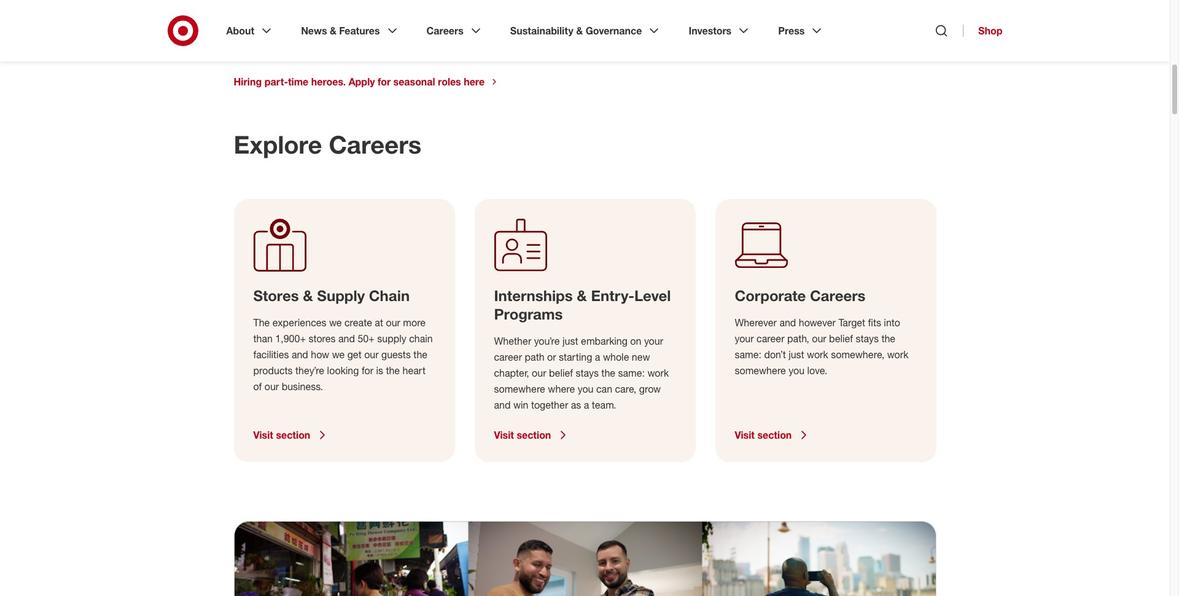 Task type: locate. For each thing, give the bounding box(es) containing it.
1 horizontal spatial careers
[[427, 25, 464, 37]]

2 horizontal spatial visit section link
[[735, 428, 917, 442]]

2 horizontal spatial visit
[[735, 429, 755, 441]]

work
[[807, 348, 829, 361], [888, 348, 909, 361], [648, 367, 669, 379]]

1 horizontal spatial same:
[[735, 348, 762, 361]]

just up starting
[[563, 335, 579, 347]]

0 horizontal spatial section
[[276, 429, 310, 441]]

you left love.
[[789, 364, 805, 377]]

0 horizontal spatial just
[[563, 335, 579, 347]]

you up as on the left
[[578, 383, 594, 395]]

we left get
[[332, 348, 345, 361]]

& for sustainability
[[576, 25, 583, 37]]

for left is
[[362, 364, 374, 377]]

0 horizontal spatial career
[[494, 351, 522, 363]]

belief inside the whether you're just embarking on your career path or starting a whole new chapter, our belief stays the same: work somewhere where you can care, grow and win together as a team.
[[549, 367, 573, 379]]

section
[[276, 429, 310, 441], [517, 429, 551, 441], [758, 429, 792, 441]]

path,
[[788, 332, 810, 345]]

1 horizontal spatial career
[[757, 332, 785, 345]]

target
[[839, 316, 866, 329]]

of
[[253, 380, 262, 393]]

somewhere up win
[[494, 383, 546, 395]]

0 horizontal spatial visit section link
[[253, 428, 435, 442]]

our down path
[[532, 367, 547, 379]]

career inside the whether you're just embarking on your career path or starting a whole new chapter, our belief stays the same: work somewhere where you can care, grow and win together as a team.
[[494, 351, 522, 363]]

1 vertical spatial same:
[[618, 367, 645, 379]]

starting
[[559, 351, 593, 363]]

same: left don't
[[735, 348, 762, 361]]

1 horizontal spatial a
[[595, 351, 601, 363]]

1 horizontal spatial section
[[517, 429, 551, 441]]

you inside wherever and however target fits into your career path, our belief stays the same: don't just work somewhere, work somewhere you love.
[[789, 364, 805, 377]]

sustainability & governance link
[[502, 15, 671, 47]]

1 vertical spatial you
[[578, 383, 594, 395]]

0 vertical spatial for
[[378, 76, 391, 88]]

1 vertical spatial somewhere
[[494, 383, 546, 395]]

facilities
[[253, 348, 289, 361]]

0 horizontal spatial a
[[584, 399, 589, 411]]

stays inside the whether you're just embarking on your career path or starting a whole new chapter, our belief stays the same: work somewhere where you can care, grow and win together as a team.
[[576, 367, 599, 379]]

1 horizontal spatial visit
[[494, 429, 514, 441]]

the experiences we create at our more than 1,900+ stores and 50+ supply chain facilities and how we get our guests the products they're looking for is the heart of our business.
[[253, 316, 433, 393]]

3 visit from the left
[[735, 429, 755, 441]]

and up path,
[[780, 316, 797, 329]]

0 horizontal spatial work
[[648, 367, 669, 379]]

a down embarking in the bottom of the page
[[595, 351, 601, 363]]

new
[[632, 351, 650, 363]]

how
[[311, 348, 329, 361]]

1 visit from the left
[[253, 429, 273, 441]]

& left "governance"
[[576, 25, 583, 37]]

visit section
[[253, 429, 310, 441], [494, 429, 551, 441], [735, 429, 792, 441]]

0 vertical spatial somewhere
[[735, 364, 786, 377]]

the
[[882, 332, 896, 345], [414, 348, 428, 361], [386, 364, 400, 377], [602, 367, 616, 379]]

2 horizontal spatial visit section
[[735, 429, 792, 441]]

belief down target
[[830, 332, 854, 345]]

and left win
[[494, 399, 511, 411]]

whether
[[494, 335, 532, 347]]

0 vertical spatial a
[[595, 351, 601, 363]]

1 visit section from the left
[[253, 429, 310, 441]]

your right on
[[644, 335, 664, 347]]

1 horizontal spatial belief
[[830, 332, 854, 345]]

0 horizontal spatial belief
[[549, 367, 573, 379]]

same: up care,
[[618, 367, 645, 379]]

belief up where
[[549, 367, 573, 379]]

your down wherever
[[735, 332, 754, 345]]

the inside the whether you're just embarking on your career path or starting a whole new chapter, our belief stays the same: work somewhere where you can care, grow and win together as a team.
[[602, 367, 616, 379]]

supply
[[317, 286, 365, 305]]

1 horizontal spatial stays
[[856, 332, 879, 345]]

3 visit section link from the left
[[735, 428, 917, 442]]

0 vertical spatial stays
[[856, 332, 879, 345]]

work up grow at the right of the page
[[648, 367, 669, 379]]

supply
[[377, 332, 407, 345]]

stays inside wherever and however target fits into your career path, our belief stays the same: don't just work somewhere, work somewhere you love.
[[856, 332, 879, 345]]

business.
[[282, 380, 323, 393]]

somewhere down don't
[[735, 364, 786, 377]]

2 visit section from the left
[[494, 429, 551, 441]]

0 vertical spatial belief
[[830, 332, 854, 345]]

1 vertical spatial we
[[332, 348, 345, 361]]

& inside internships & entry-level programs
[[577, 286, 587, 305]]

your inside the whether you're just embarking on your career path or starting a whole new chapter, our belief stays the same: work somewhere where you can care, grow and win together as a team.
[[644, 335, 664, 347]]

as
[[571, 399, 581, 411]]

a
[[595, 351, 601, 363], [584, 399, 589, 411]]

1 horizontal spatial visit section link
[[494, 428, 676, 442]]

0 horizontal spatial for
[[362, 364, 374, 377]]

3 section from the left
[[758, 429, 792, 441]]

2 vertical spatial careers
[[811, 286, 866, 305]]

1 horizontal spatial you
[[789, 364, 805, 377]]

1 vertical spatial stays
[[576, 367, 599, 379]]

stores
[[309, 332, 336, 345]]

0 horizontal spatial visit section
[[253, 429, 310, 441]]

career
[[757, 332, 785, 345], [494, 351, 522, 363]]

belief
[[830, 332, 854, 345], [549, 367, 573, 379]]

2 horizontal spatial careers
[[811, 286, 866, 305]]

0 horizontal spatial somewhere
[[494, 383, 546, 395]]

1 horizontal spatial visit section
[[494, 429, 551, 441]]

& right news
[[330, 25, 337, 37]]

path
[[525, 351, 545, 363]]

0 horizontal spatial stays
[[576, 367, 599, 379]]

career up don't
[[757, 332, 785, 345]]

hiring
[[234, 76, 262, 88]]

2 visit section link from the left
[[494, 428, 676, 442]]

our down 50+
[[364, 348, 379, 361]]

2 horizontal spatial work
[[888, 348, 909, 361]]

just
[[563, 335, 579, 347], [789, 348, 805, 361]]

stays down starting
[[576, 367, 599, 379]]

& left entry-
[[577, 286, 587, 305]]

1 vertical spatial belief
[[549, 367, 573, 379]]

career up chapter,
[[494, 351, 522, 363]]

seasonal
[[394, 76, 435, 88]]

we up stores
[[329, 316, 342, 329]]

work down into
[[888, 348, 909, 361]]

1 vertical spatial for
[[362, 364, 374, 377]]

you
[[789, 364, 805, 377], [578, 383, 594, 395]]

products
[[253, 364, 293, 377]]

1 visit section link from the left
[[253, 428, 435, 442]]

visit section link
[[253, 428, 435, 442], [494, 428, 676, 442], [735, 428, 917, 442]]

& up experiences at the left
[[303, 286, 313, 305]]

grow
[[639, 383, 661, 395]]

0 vertical spatial career
[[757, 332, 785, 345]]

and inside the whether you're just embarking on your career path or starting a whole new chapter, our belief stays the same: work somewhere where you can care, grow and win together as a team.
[[494, 399, 511, 411]]

1 horizontal spatial somewhere
[[735, 364, 786, 377]]

stays
[[856, 332, 879, 345], [576, 367, 599, 379]]

investors
[[689, 25, 732, 37]]

we
[[329, 316, 342, 329], [332, 348, 345, 361]]

1 vertical spatial career
[[494, 351, 522, 363]]

team target highlights 2022 image
[[234, 522, 936, 596]]

they're
[[296, 364, 325, 377]]

somewhere
[[735, 364, 786, 377], [494, 383, 546, 395]]

embarking
[[581, 335, 628, 347]]

a right as on the left
[[584, 399, 589, 411]]

1 vertical spatial just
[[789, 348, 805, 361]]

your inside wherever and however target fits into your career path, our belief stays the same: don't just work somewhere, work somewhere you love.
[[735, 332, 754, 345]]

work up love.
[[807, 348, 829, 361]]

1 vertical spatial careers
[[329, 130, 422, 159]]

same:
[[735, 348, 762, 361], [618, 367, 645, 379]]

time
[[288, 76, 309, 88]]

your
[[735, 332, 754, 345], [644, 335, 664, 347]]

0 horizontal spatial you
[[578, 383, 594, 395]]

care,
[[615, 383, 637, 395]]

the up can
[[602, 367, 616, 379]]

corporate careers
[[735, 286, 866, 305]]

our
[[386, 316, 401, 329], [812, 332, 827, 345], [364, 348, 379, 361], [532, 367, 547, 379], [265, 380, 279, 393]]

just inside wherever and however target fits into your career path, our belief stays the same: don't just work somewhere, work somewhere you love.
[[789, 348, 805, 361]]

visit for supply
[[253, 429, 273, 441]]

heroes.
[[311, 76, 346, 88]]

visit section for supply
[[253, 429, 310, 441]]

1 horizontal spatial work
[[807, 348, 829, 361]]

0 horizontal spatial same:
[[618, 367, 645, 379]]

for right apply
[[378, 76, 391, 88]]

2 horizontal spatial section
[[758, 429, 792, 441]]

2 visit from the left
[[494, 429, 514, 441]]

stays down fits
[[856, 332, 879, 345]]

1 section from the left
[[276, 429, 310, 441]]

don't
[[765, 348, 786, 361]]

get
[[348, 348, 362, 361]]

0 horizontal spatial visit
[[253, 429, 273, 441]]

0 vertical spatial just
[[563, 335, 579, 347]]

0 vertical spatial same:
[[735, 348, 762, 361]]

shop link
[[964, 25, 1003, 37]]

1 horizontal spatial your
[[735, 332, 754, 345]]

0 vertical spatial we
[[329, 316, 342, 329]]

0 horizontal spatial careers
[[329, 130, 422, 159]]

section for supply
[[276, 429, 310, 441]]

2 section from the left
[[517, 429, 551, 441]]

0 vertical spatial you
[[789, 364, 805, 377]]

careers for explore careers
[[329, 130, 422, 159]]

and
[[780, 316, 797, 329], [339, 332, 355, 345], [292, 348, 308, 361], [494, 399, 511, 411]]

the down into
[[882, 332, 896, 345]]

win
[[514, 399, 529, 411]]

at
[[375, 316, 383, 329]]

stores
[[253, 286, 299, 305]]

0 horizontal spatial your
[[644, 335, 664, 347]]

careers
[[427, 25, 464, 37], [329, 130, 422, 159], [811, 286, 866, 305]]

& for stores
[[303, 286, 313, 305]]

about link
[[218, 15, 283, 47]]

than
[[253, 332, 273, 345]]

just down path,
[[789, 348, 805, 361]]

visit
[[253, 429, 273, 441], [494, 429, 514, 441], [735, 429, 755, 441]]

visit section link for entry-
[[494, 428, 676, 442]]

same: inside wherever and however target fits into your career path, our belief stays the same: don't just work somewhere, work somewhere you love.
[[735, 348, 762, 361]]

our down however
[[812, 332, 827, 345]]

you inside the whether you're just embarking on your career path or starting a whole new chapter, our belief stays the same: work somewhere where you can care, grow and win together as a team.
[[578, 383, 594, 395]]

the
[[253, 316, 270, 329]]

is
[[376, 364, 383, 377]]

1 horizontal spatial just
[[789, 348, 805, 361]]



Task type: vqa. For each thing, say whether or not it's contained in the screenshot.
Just
yes



Task type: describe. For each thing, give the bounding box(es) containing it.
explore careers
[[234, 130, 422, 159]]

internships
[[494, 286, 573, 305]]

apply
[[349, 76, 375, 88]]

the right is
[[386, 364, 400, 377]]

whole
[[603, 351, 629, 363]]

careers link
[[418, 15, 492, 47]]

more
[[403, 316, 426, 329]]

just inside the whether you're just embarking on your career path or starting a whole new chapter, our belief stays the same: work somewhere where you can care, grow and win together as a team.
[[563, 335, 579, 347]]

and up get
[[339, 332, 355, 345]]

sustainability & governance
[[511, 25, 642, 37]]

where
[[548, 383, 575, 395]]

the inside wherever and however target fits into your career path, our belief stays the same: don't just work somewhere, work somewhere you love.
[[882, 332, 896, 345]]

the down the chain
[[414, 348, 428, 361]]

& for internships
[[577, 286, 587, 305]]

create
[[345, 316, 372, 329]]

our inside the whether you're just embarking on your career path or starting a whole new chapter, our belief stays the same: work somewhere where you can care, grow and win together as a team.
[[532, 367, 547, 379]]

1,900+
[[275, 332, 306, 345]]

chapter,
[[494, 367, 529, 379]]

and inside wherever and however target fits into your career path, our belief stays the same: don't just work somewhere, work somewhere you love.
[[780, 316, 797, 329]]

0 vertical spatial careers
[[427, 25, 464, 37]]

roles
[[438, 76, 461, 88]]

here
[[464, 76, 485, 88]]

career inside wherever and however target fits into your career path, our belief stays the same: don't just work somewhere, work somewhere you love.
[[757, 332, 785, 345]]

our right at on the left bottom
[[386, 316, 401, 329]]

somewhere inside the whether you're just embarking on your career path or starting a whole new chapter, our belief stays the same: work somewhere where you can care, grow and win together as a team.
[[494, 383, 546, 395]]

together
[[531, 399, 569, 411]]

looking
[[327, 364, 359, 377]]

news & features
[[301, 25, 380, 37]]

love.
[[808, 364, 828, 377]]

& for news
[[330, 25, 337, 37]]

into
[[884, 316, 901, 329]]

visit section for entry-
[[494, 429, 551, 441]]

team.
[[592, 399, 617, 411]]

news
[[301, 25, 327, 37]]

sustainability
[[511, 25, 574, 37]]

1 vertical spatial a
[[584, 399, 589, 411]]

for inside the experiences we create at our more than 1,900+ stores and 50+ supply chain facilities and how we get our guests the products they're looking for is the heart of our business.
[[362, 364, 374, 377]]

programs
[[494, 305, 563, 323]]

explore
[[234, 130, 322, 159]]

about
[[226, 25, 254, 37]]

hiring part-time heroes. apply for seasonal roles here
[[234, 76, 485, 88]]

experiences
[[273, 316, 327, 329]]

internships & entry-level programs
[[494, 286, 671, 323]]

stores & supply chain
[[253, 286, 410, 305]]

entry-
[[591, 286, 635, 305]]

can
[[597, 383, 613, 395]]

our right of
[[265, 380, 279, 393]]

work inside the whether you're just embarking on your career path or starting a whole new chapter, our belief stays the same: work somewhere where you can care, grow and win together as a team.
[[648, 367, 669, 379]]

news & features link
[[293, 15, 408, 47]]

press
[[779, 25, 805, 37]]

features
[[339, 25, 380, 37]]

you're
[[534, 335, 560, 347]]

level
[[635, 286, 671, 305]]

governance
[[586, 25, 642, 37]]

or
[[547, 351, 556, 363]]

part-
[[265, 76, 288, 88]]

wherever
[[735, 316, 777, 329]]

fits
[[869, 316, 882, 329]]

careers for corporate careers
[[811, 286, 866, 305]]

on
[[631, 335, 642, 347]]

chain
[[409, 332, 433, 345]]

chain
[[369, 286, 410, 305]]

somewhere,
[[832, 348, 885, 361]]

whether you're just embarking on your career path or starting a whole new chapter, our belief stays the same: work somewhere where you can care, grow and win together as a team.
[[494, 335, 669, 411]]

hiring part-time heroes. apply for seasonal roles here link
[[234, 76, 500, 88]]

3 visit section from the left
[[735, 429, 792, 441]]

heart
[[403, 364, 426, 377]]

1 horizontal spatial for
[[378, 76, 391, 88]]

section for entry-
[[517, 429, 551, 441]]

guests
[[382, 348, 411, 361]]

investors link
[[680, 15, 760, 47]]

however
[[799, 316, 836, 329]]

and down 1,900+
[[292, 348, 308, 361]]

somewhere inside wherever and however target fits into your career path, our belief stays the same: don't just work somewhere, work somewhere you love.
[[735, 364, 786, 377]]

corporate
[[735, 286, 806, 305]]

visit section link for supply
[[253, 428, 435, 442]]

our inside wherever and however target fits into your career path, our belief stays the same: don't just work somewhere, work somewhere you love.
[[812, 332, 827, 345]]

visit for entry-
[[494, 429, 514, 441]]

belief inside wherever and however target fits into your career path, our belief stays the same: don't just work somewhere, work somewhere you love.
[[830, 332, 854, 345]]

50+
[[358, 332, 375, 345]]

press link
[[770, 15, 833, 47]]

wherever and however target fits into your career path, our belief stays the same: don't just work somewhere, work somewhere you love.
[[735, 316, 909, 377]]

same: inside the whether you're just embarking on your career path or starting a whole new chapter, our belief stays the same: work somewhere where you can care, grow and win together as a team.
[[618, 367, 645, 379]]

shop
[[979, 25, 1003, 37]]



